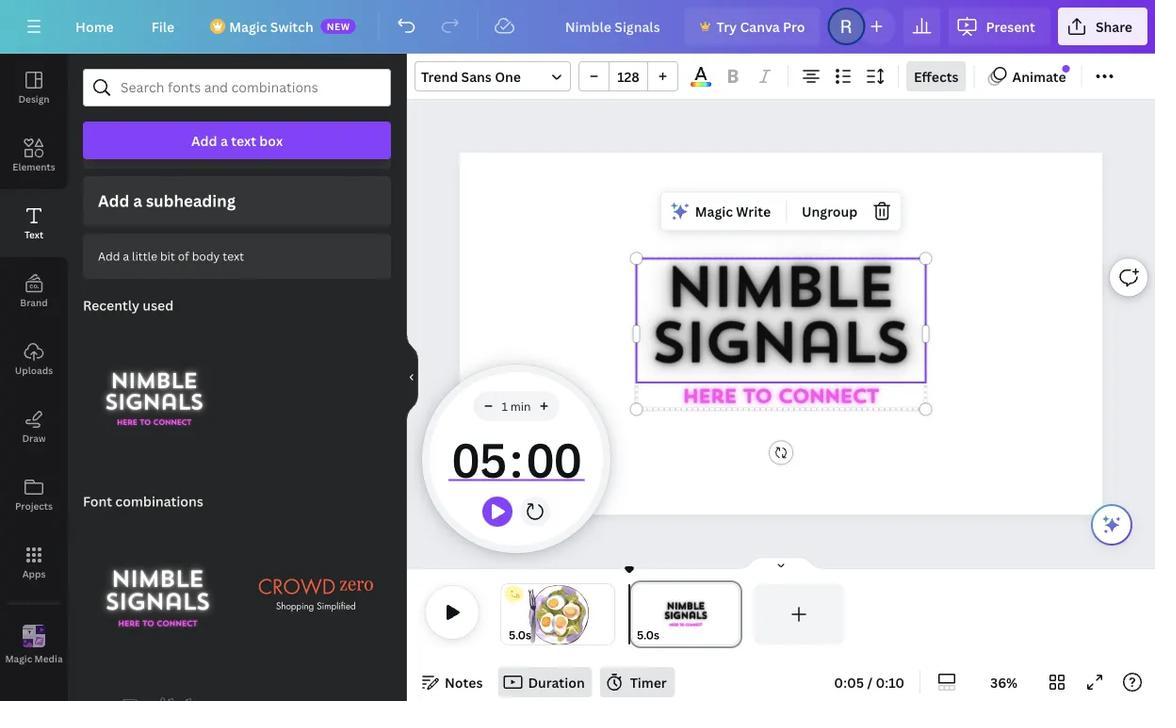 Task type: vqa. For each thing, say whether or not it's contained in the screenshot.
left the "5.0s"
yes



Task type: locate. For each thing, give the bounding box(es) containing it.
1 horizontal spatial trimming, end edge slider
[[726, 584, 743, 645]]

a left subheading
[[133, 190, 142, 212]]

text left box at the top left
[[231, 131, 256, 149]]

timer containing 05
[[448, 421, 584, 497]]

Page title text field
[[668, 626, 675, 645]]

1 horizontal spatial magic
[[229, 17, 267, 35]]

1 vertical spatial magic
[[695, 203, 733, 221]]

add inside add a text box button
[[191, 131, 217, 149]]

connect
[[778, 389, 878, 408]]

brand button
[[0, 257, 68, 325]]

a inside add a text box button
[[220, 131, 228, 149]]

add a little bit of body text button
[[83, 233, 391, 279]]

– – number field
[[615, 67, 642, 85]]

5.0s for second 5.0s button from left
[[637, 627, 660, 643]]

signals
[[650, 320, 908, 377]]

canva
[[740, 17, 780, 35]]

0 vertical spatial text
[[231, 131, 256, 149]]

new
[[327, 20, 350, 33]]

hide image
[[406, 332, 418, 423]]

used
[[143, 296, 174, 314]]

magic left media
[[5, 652, 32, 665]]

projects
[[15, 499, 53, 512]]

sans
[[461, 67, 492, 85]]

add
[[191, 131, 217, 149], [98, 190, 129, 212], [98, 248, 120, 264]]

magic for magic write
[[695, 203, 733, 221]]

a left 'little'
[[123, 248, 129, 264]]

pro
[[783, 17, 805, 35]]

1 horizontal spatial trimming, start edge slider
[[629, 584, 646, 645]]

2 vertical spatial magic
[[5, 652, 32, 665]]

a left box at the top left
[[220, 131, 228, 149]]

0 horizontal spatial a
[[123, 248, 129, 264]]

of
[[178, 248, 189, 264]]

0 vertical spatial magic
[[229, 17, 267, 35]]

1
[[502, 398, 508, 414]]

magic left write
[[695, 203, 733, 221]]

trimming, end edge slider
[[601, 584, 614, 645], [726, 584, 743, 645]]

magic media
[[5, 652, 63, 665]]

add left 'little'
[[98, 248, 120, 264]]

box
[[259, 131, 283, 149]]

a
[[220, 131, 228, 149], [133, 190, 142, 212], [123, 248, 129, 264]]

2 horizontal spatial a
[[220, 131, 228, 149]]

1 horizontal spatial 5.0s
[[637, 627, 660, 643]]

1 trimming, end edge slider from the left
[[601, 584, 614, 645]]

uploads
[[15, 364, 53, 376]]

notes
[[445, 673, 483, 691]]

home link
[[60, 8, 129, 45]]

00 button
[[523, 421, 584, 497]]

add for add a text box
[[191, 131, 217, 149]]

36%
[[990, 673, 1018, 691]]

2 horizontal spatial magic
[[695, 203, 733, 221]]

bit
[[160, 248, 175, 264]]

trimming, end edge slider for first trimming, start edge slider from the right
[[726, 584, 743, 645]]

elements button
[[0, 122, 68, 189]]

duration
[[528, 673, 585, 691]]

:
[[510, 427, 523, 491]]

add up subheading
[[191, 131, 217, 149]]

5.0s button up duration "button"
[[509, 626, 531, 645]]

1 vertical spatial text
[[223, 248, 244, 264]]

text
[[24, 228, 43, 241]]

magic write button
[[665, 197, 778, 227]]

trimming, end edge slider right page title text box
[[726, 584, 743, 645]]

magic inside main menu bar
[[229, 17, 267, 35]]

ungroup button
[[794, 197, 865, 227]]

a inside add a little bit of body text button
[[123, 248, 129, 264]]

1 5.0s from the left
[[509, 627, 531, 643]]

5.0s up duration "button"
[[509, 627, 531, 643]]

1 vertical spatial a
[[133, 190, 142, 212]]

add inside "add a subheading" button
[[98, 190, 129, 212]]

0 horizontal spatial trimming, end edge slider
[[601, 584, 614, 645]]

trimming, start edge slider left page title text box
[[629, 584, 646, 645]]

add for add a little bit of body text
[[98, 248, 120, 264]]

0 horizontal spatial trimming, start edge slider
[[501, 584, 514, 645]]

5.0s left page title text box
[[637, 627, 660, 643]]

apps button
[[0, 529, 68, 596]]

font combinations
[[83, 492, 203, 510]]

trimming, start edge slider
[[501, 584, 514, 645], [629, 584, 646, 645]]

trimming, start edge slider up duration "button"
[[501, 584, 514, 645]]

color range image
[[691, 82, 711, 87]]

present
[[986, 17, 1035, 35]]

Design title text field
[[550, 8, 677, 45]]

recently
[[83, 296, 140, 314]]

add inside add a little bit of body text button
[[98, 248, 120, 264]]

ungroup
[[802, 203, 858, 221]]

5.0s
[[509, 627, 531, 643], [637, 627, 660, 643]]

0:05 / 0:10
[[834, 673, 905, 691]]

5.0s button left page title text box
[[637, 626, 660, 645]]

hide pages image
[[736, 556, 826, 571]]

2 trimming, end edge slider from the left
[[726, 584, 743, 645]]

0:10
[[876, 673, 905, 691]]

0 horizontal spatial magic
[[5, 652, 32, 665]]

/
[[867, 673, 873, 691]]

a for text
[[220, 131, 228, 149]]

group
[[579, 61, 678, 91]]

2 vertical spatial add
[[98, 248, 120, 264]]

magic inside the side panel tab list
[[5, 652, 32, 665]]

new image
[[1063, 65, 1070, 72]]

timer
[[448, 421, 584, 497]]

text
[[231, 131, 256, 149], [223, 248, 244, 264]]

0 vertical spatial a
[[220, 131, 228, 149]]

magic for magic switch
[[229, 17, 267, 35]]

trend sans one
[[421, 67, 521, 85]]

add left subheading
[[98, 190, 129, 212]]

magic left switch
[[229, 17, 267, 35]]

2 vertical spatial a
[[123, 248, 129, 264]]

one
[[495, 67, 521, 85]]

0 horizontal spatial 5.0s
[[509, 627, 531, 643]]

try
[[717, 17, 737, 35]]

1 vertical spatial add
[[98, 190, 129, 212]]

a inside "add a subheading" button
[[133, 190, 142, 212]]

apps
[[22, 567, 46, 580]]

5.0s button
[[509, 626, 531, 645], [637, 626, 660, 645]]

a for subheading
[[133, 190, 142, 212]]

add a little bit of body text
[[98, 248, 244, 264]]

1 horizontal spatial a
[[133, 190, 142, 212]]

1 min
[[502, 398, 531, 414]]

text right body
[[223, 248, 244, 264]]

2 5.0s from the left
[[637, 627, 660, 643]]

brand
[[20, 296, 48, 309]]

notes button
[[415, 667, 490, 697]]

0 horizontal spatial 5.0s button
[[509, 626, 531, 645]]

magic
[[229, 17, 267, 35], [695, 203, 733, 221], [5, 652, 32, 665]]

1 horizontal spatial 5.0s button
[[637, 626, 660, 645]]

magic write
[[695, 203, 771, 221]]

2 trimming, start edge slider from the left
[[629, 584, 646, 645]]

design
[[18, 92, 50, 105]]

add a subheading
[[98, 190, 236, 212]]

trimming, end edge slider left page title text box
[[601, 584, 614, 645]]

recently used
[[83, 296, 174, 314]]

0 vertical spatial add
[[191, 131, 217, 149]]



Task type: describe. For each thing, give the bounding box(es) containing it.
body
[[192, 248, 220, 264]]

trimming, end edge slider for 2nd trimming, start edge slider from the right
[[601, 584, 614, 645]]

text inside button
[[223, 248, 244, 264]]

effects
[[914, 67, 959, 85]]

subheading
[[146, 190, 236, 212]]

duration button
[[498, 667, 592, 697]]

side panel tab list
[[0, 54, 68, 679]]

a for little
[[123, 248, 129, 264]]

min
[[511, 398, 531, 414]]

file
[[151, 17, 174, 35]]

2 5.0s button from the left
[[637, 626, 660, 645]]

elements
[[13, 160, 55, 173]]

0:05
[[834, 673, 864, 691]]

text inside button
[[231, 131, 256, 149]]

font
[[83, 492, 112, 510]]

magic switch
[[229, 17, 313, 35]]

nimble
[[665, 264, 893, 321]]

add a subheading button
[[83, 176, 391, 226]]

write
[[736, 203, 771, 221]]

design button
[[0, 54, 68, 122]]

draw button
[[0, 393, 68, 461]]

to
[[743, 389, 771, 408]]

timer
[[630, 673, 667, 691]]

try canva pro button
[[685, 8, 820, 45]]

05 : 00
[[451, 427, 580, 491]]

media
[[35, 652, 63, 665]]

projects button
[[0, 461, 68, 529]]

share
[[1096, 17, 1133, 35]]

1 5.0s button from the left
[[509, 626, 531, 645]]

05
[[451, 427, 506, 491]]

add a text box
[[191, 131, 283, 149]]

magic media button
[[0, 612, 68, 679]]

timer button
[[600, 667, 674, 697]]

main menu bar
[[0, 0, 1155, 54]]

text button
[[0, 189, 68, 257]]

00
[[526, 427, 580, 491]]

trend sans one button
[[415, 61, 571, 91]]

file button
[[136, 8, 190, 45]]

draw
[[22, 432, 46, 444]]

canva assistant image
[[1101, 514, 1123, 536]]

share button
[[1058, 8, 1148, 45]]

try canva pro
[[717, 17, 805, 35]]

effects button
[[906, 61, 966, 91]]

nimble signals
[[650, 264, 908, 377]]

magic for magic media
[[5, 652, 32, 665]]

1 trimming, start edge slider from the left
[[501, 584, 514, 645]]

home
[[75, 17, 114, 35]]

trend
[[421, 67, 458, 85]]

uploads button
[[0, 325, 68, 393]]

05 button
[[448, 421, 510, 497]]

36% button
[[973, 667, 1035, 697]]

animate button
[[982, 61, 1074, 91]]

here to connect
[[683, 389, 878, 408]]

here
[[683, 389, 736, 408]]

5.0s for first 5.0s button from left
[[509, 627, 531, 643]]

Search fonts and combinations search field
[[121, 70, 353, 106]]

little
[[132, 248, 157, 264]]

combinations
[[115, 492, 203, 510]]

animate
[[1012, 67, 1066, 85]]

present button
[[948, 8, 1051, 45]]

switch
[[270, 17, 313, 35]]

add for add a subheading
[[98, 190, 129, 212]]

add a text box button
[[83, 122, 391, 159]]



